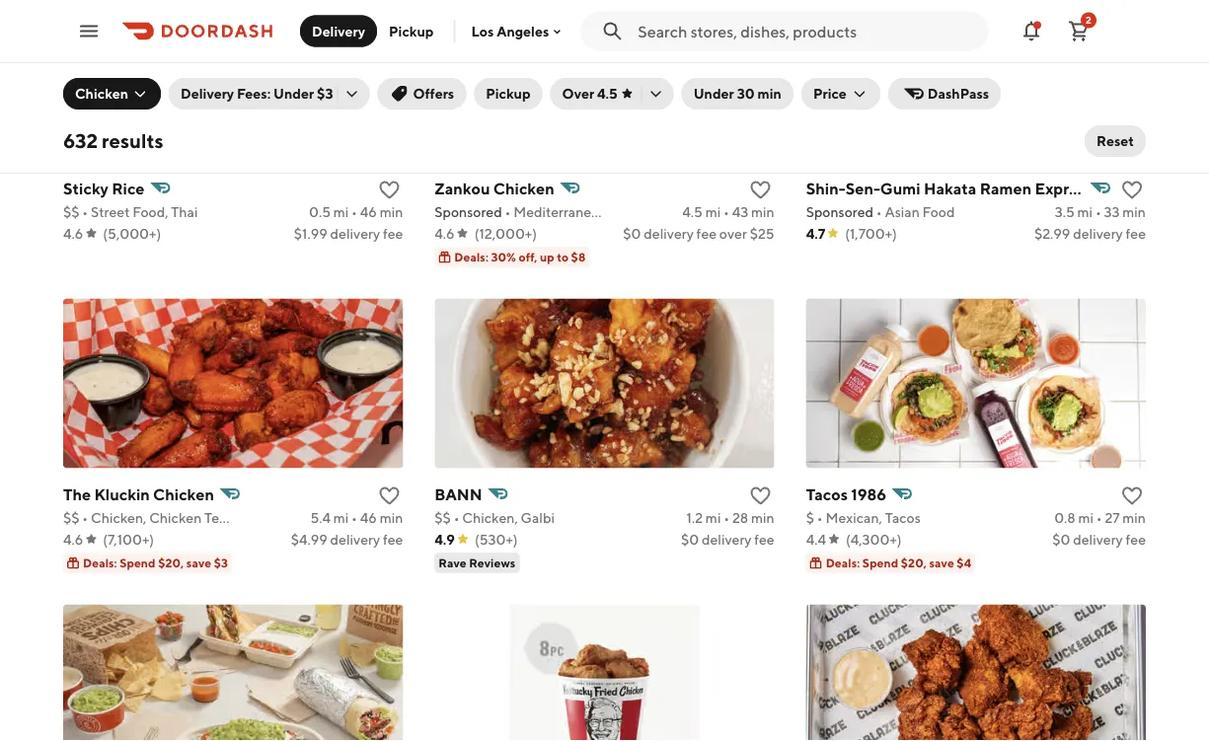 Task type: locate. For each thing, give the bounding box(es) containing it.
min up $25
[[751, 203, 775, 220]]

chicken
[[75, 85, 128, 102], [493, 179, 555, 197], [153, 485, 214, 503], [149, 509, 202, 526]]

1 horizontal spatial $​0
[[681, 531, 699, 547]]

1 chicken, from the left
[[91, 509, 147, 526]]

0 vertical spatial pickup button
[[377, 15, 446, 47]]

tacos
[[806, 485, 848, 503], [885, 509, 921, 526]]

under 30 min button
[[682, 78, 794, 110]]

2 sponsored from the left
[[806, 203, 874, 220]]

• left 28
[[724, 509, 730, 526]]

$3
[[317, 85, 333, 102], [214, 556, 228, 570]]

click to add this store to your saved list image for chicken
[[749, 178, 773, 202]]

click to add this store to your saved list image
[[377, 178, 401, 202], [749, 178, 773, 202], [377, 484, 401, 508], [749, 484, 773, 508], [1120, 484, 1144, 508]]

2 horizontal spatial $​0
[[1053, 531, 1071, 547]]

4.5 right over
[[597, 85, 618, 102]]

save left $4
[[929, 556, 954, 570]]

click to add this store to your saved list image up 5.4 mi • 46 min
[[377, 484, 401, 508]]

delivery for sen-
[[1073, 225, 1123, 241]]

fee for chicken
[[697, 225, 717, 241]]

delivery down 0.8 mi • 27 min
[[1073, 531, 1123, 547]]

0 horizontal spatial chicken,
[[91, 509, 147, 526]]

1 horizontal spatial pickup button
[[474, 78, 543, 110]]

0 horizontal spatial $​0 delivery fee
[[681, 531, 775, 547]]

deals: for zankou
[[454, 250, 489, 264]]

sponsored for shin-
[[806, 203, 874, 220]]

0 horizontal spatial $​0
[[623, 225, 641, 241]]

spend down (7,100+)
[[120, 556, 156, 570]]

$$ down sticky
[[63, 203, 79, 220]]

delivery for kluckin
[[330, 531, 380, 547]]

Store search: begin typing to search for stores available on DoorDash text field
[[638, 20, 976, 42]]

click to add this store to your saved list image up 1.2 mi • 28 min
[[749, 484, 773, 508]]

the
[[63, 485, 91, 503]]

1 vertical spatial 4.5
[[682, 203, 703, 220]]

fee down 0.5 mi • 46 min in the top of the page
[[383, 225, 403, 241]]

sponsored for zankou
[[435, 203, 502, 220]]

rice
[[112, 179, 145, 197]]

28
[[732, 509, 748, 526]]

min down click to add this store to your saved list image
[[1123, 203, 1146, 220]]

0 horizontal spatial under
[[273, 85, 314, 102]]

1 horizontal spatial sponsored
[[806, 203, 874, 220]]

4.6 for zankou chicken
[[435, 225, 455, 241]]

deals: 30% off, up to $8
[[454, 250, 586, 264]]

click to add this store to your saved list image up 4.5 mi • 43 min
[[749, 178, 773, 202]]

save
[[186, 556, 211, 570], [929, 556, 954, 570]]

fee down 3.5 mi • 33 min
[[1126, 225, 1146, 241]]

click to add this store to your saved list image for 1986
[[1120, 484, 1144, 508]]

fee for rice
[[383, 225, 403, 241]]

$​0 delivery fee down 1.2 mi • 28 min
[[681, 531, 775, 547]]

pickup down los angeles
[[486, 85, 531, 102]]

• left 43
[[724, 203, 729, 220]]

$20, down $$ • chicken, chicken tenders
[[158, 556, 184, 570]]

up
[[540, 250, 554, 264]]

0 horizontal spatial deals:
[[83, 556, 117, 570]]

632 results
[[63, 129, 164, 153]]

mi up "$​0 delivery fee over $25"
[[705, 203, 721, 220]]

click to add this store to your saved list image up 0.8 mi • 27 min
[[1120, 484, 1144, 508]]

1 horizontal spatial tacos
[[885, 509, 921, 526]]

0 horizontal spatial tacos
[[806, 485, 848, 503]]

1 vertical spatial pickup button
[[474, 78, 543, 110]]

1 horizontal spatial chicken,
[[462, 509, 518, 526]]

sponsored
[[435, 203, 502, 220], [806, 203, 874, 220]]

1 sponsored from the left
[[435, 203, 502, 220]]

deals: left 30%
[[454, 250, 489, 264]]

min right 28
[[751, 509, 775, 526]]

1 horizontal spatial $3
[[317, 85, 333, 102]]

min right 30 in the right top of the page
[[758, 85, 782, 102]]

• down the
[[82, 509, 88, 526]]

2 spend from the left
[[863, 556, 899, 570]]

1 horizontal spatial delivery
[[312, 23, 365, 39]]

chicken, up the (530+)
[[462, 509, 518, 526]]

mi right 0.5
[[333, 203, 349, 220]]

0 horizontal spatial $3
[[214, 556, 228, 570]]

4.9
[[435, 531, 455, 547]]

save down tenders
[[186, 556, 211, 570]]

0 horizontal spatial $20,
[[158, 556, 184, 570]]

46
[[360, 203, 377, 220], [360, 509, 377, 526]]

$​0 for 1986
[[1053, 531, 1071, 547]]

sponsored • asian food
[[806, 203, 955, 220]]

pickup
[[389, 23, 434, 39], [486, 85, 531, 102]]

1.2
[[687, 509, 703, 526]]

min up $4.99 delivery fee
[[380, 509, 403, 526]]

delivery
[[312, 23, 365, 39], [181, 85, 234, 102]]

1 save from the left
[[186, 556, 211, 570]]

sponsored down zankou
[[435, 203, 502, 220]]

$20,
[[158, 556, 184, 570], [901, 556, 927, 570]]

fee down 0.8 mi • 27 min
[[1126, 531, 1146, 547]]

0 horizontal spatial pickup button
[[377, 15, 446, 47]]

chicken button
[[63, 78, 161, 110]]

2 horizontal spatial deals:
[[826, 556, 860, 570]]

under
[[273, 85, 314, 102], [694, 85, 734, 102]]

(5,000+)
[[103, 225, 161, 241]]

2 46 from the top
[[360, 509, 377, 526]]

spend for kluckin
[[120, 556, 156, 570]]

min for tacos 1986
[[1123, 509, 1146, 526]]

delivery down 0.5 mi • 46 min in the top of the page
[[330, 225, 380, 241]]

4.6 down zankou
[[435, 225, 455, 241]]

spend for 1986
[[863, 556, 899, 570]]

tenders
[[204, 509, 254, 526]]

0 vertical spatial 46
[[360, 203, 377, 220]]

price
[[813, 85, 847, 102]]

4.6 down sticky
[[63, 225, 83, 241]]

2 $​0 delivery fee from the left
[[1053, 531, 1146, 547]]

chicken up 632 results
[[75, 85, 128, 102]]

mi right 0.8 on the bottom right of page
[[1079, 509, 1094, 526]]

min for the kluckin chicken
[[380, 509, 403, 526]]

1.2 mi • 28 min
[[687, 509, 775, 526]]

mi
[[333, 203, 349, 220], [705, 203, 721, 220], [1078, 203, 1093, 220], [333, 509, 349, 526], [706, 509, 721, 526], [1079, 509, 1094, 526]]

1 vertical spatial 46
[[360, 509, 377, 526]]

2 save from the left
[[929, 556, 954, 570]]

1 vertical spatial tacos
[[885, 509, 921, 526]]

0 horizontal spatial save
[[186, 556, 211, 570]]

2 button
[[1059, 11, 1099, 51]]

4.5 up "$​0 delivery fee over $25"
[[682, 203, 703, 220]]

fee down 5.4 mi • 46 min
[[383, 531, 403, 547]]

$3 down tenders
[[214, 556, 228, 570]]

2 chicken, from the left
[[462, 509, 518, 526]]

deals: down the 4.4 in the right bottom of the page
[[826, 556, 860, 570]]

food
[[923, 203, 955, 220]]

4.5
[[597, 85, 618, 102], [682, 203, 703, 220]]

$2.99
[[1035, 225, 1071, 241]]

min up $1.99 delivery fee
[[380, 203, 403, 220]]

$
[[806, 509, 814, 526]]

delivery down 5.4 mi • 46 min
[[330, 531, 380, 547]]

$4.99
[[291, 531, 327, 547]]

pickup button down los angeles
[[474, 78, 543, 110]]

offers
[[413, 85, 454, 102]]

asian
[[885, 203, 920, 220]]

46 up $4.99 delivery fee
[[360, 509, 377, 526]]

chicken up $$ • chicken, chicken tenders
[[153, 485, 214, 503]]

$​0 delivery fee down 0.8 mi • 27 min
[[1053, 531, 1146, 547]]

1 horizontal spatial pickup
[[486, 85, 531, 102]]

$​0 delivery fee for tacos 1986
[[1053, 531, 1146, 547]]

gumi
[[880, 179, 921, 197]]

• up (12,000+)
[[505, 203, 511, 220]]

2 $20, from the left
[[901, 556, 927, 570]]

mi right 3.5
[[1078, 203, 1093, 220]]

1 horizontal spatial 4.5
[[682, 203, 703, 220]]

results
[[102, 129, 164, 153]]

$4.99 delivery fee
[[291, 531, 403, 547]]

thai
[[171, 203, 198, 220]]

open menu image
[[77, 19, 101, 43]]

chicken, down the kluckin
[[91, 509, 147, 526]]

tacos up (4,300+)
[[885, 509, 921, 526]]

1 vertical spatial delivery
[[181, 85, 234, 102]]

30%
[[491, 250, 516, 264]]

mi right 5.4
[[333, 509, 349, 526]]

1 horizontal spatial deals:
[[454, 250, 489, 264]]

fee left over
[[697, 225, 717, 241]]

under inside button
[[694, 85, 734, 102]]

under right fees:
[[273, 85, 314, 102]]

min for bann
[[751, 509, 775, 526]]

(1,700+)
[[845, 225, 897, 241]]

1 horizontal spatial $20,
[[901, 556, 927, 570]]

delivery down 1.2 mi • 28 min
[[702, 531, 752, 547]]

$$ • street food, thai
[[63, 203, 198, 220]]

click to add this store to your saved list image for rice
[[377, 178, 401, 202]]

1 $20, from the left
[[158, 556, 184, 570]]

4.6 down the
[[63, 531, 83, 547]]

1 spend from the left
[[120, 556, 156, 570]]

1 $​0 delivery fee from the left
[[681, 531, 775, 547]]

1 horizontal spatial under
[[694, 85, 734, 102]]

$4
[[957, 556, 971, 570]]

0 vertical spatial delivery
[[312, 23, 365, 39]]

2 under from the left
[[694, 85, 734, 102]]

1 horizontal spatial spend
[[863, 556, 899, 570]]

delivery down 3.5 mi • 33 min
[[1073, 225, 1123, 241]]

$20, down (4,300+)
[[901, 556, 927, 570]]

$​0
[[623, 225, 641, 241], [681, 531, 699, 547], [1053, 531, 1071, 547]]

mi for rice
[[333, 203, 349, 220]]

4.5 inside button
[[597, 85, 618, 102]]

delivery for delivery
[[312, 23, 365, 39]]

3.5 mi • 33 min
[[1055, 203, 1146, 220]]

delivery down 4.5 mi • 43 min
[[644, 225, 694, 241]]

mi for 1986
[[1079, 509, 1094, 526]]

click to add this store to your saved list image up 0.5 mi • 46 min in the top of the page
[[377, 178, 401, 202]]

mediterranean
[[514, 203, 607, 220]]

notification bell image
[[1020, 19, 1043, 43]]

0 horizontal spatial sponsored
[[435, 203, 502, 220]]

$3 down delivery button
[[317, 85, 333, 102]]

delivery
[[330, 225, 380, 241], [644, 225, 694, 241], [1073, 225, 1123, 241], [330, 531, 380, 547], [702, 531, 752, 547], [1073, 531, 1123, 547]]

fee
[[383, 225, 403, 241], [697, 225, 717, 241], [1126, 225, 1146, 241], [383, 531, 403, 547], [754, 531, 775, 547], [1126, 531, 1146, 547]]

$$ for sticky
[[63, 203, 79, 220]]

0 horizontal spatial 4.5
[[597, 85, 618, 102]]

• left asian on the right top
[[876, 203, 882, 220]]

0.8
[[1054, 509, 1076, 526]]

delivery for chicken
[[644, 225, 694, 241]]

hakata
[[924, 179, 977, 197]]

off,
[[519, 250, 537, 264]]

deals: for tacos
[[826, 556, 860, 570]]

min for sticky rice
[[380, 203, 403, 220]]

under left 30 in the right top of the page
[[694, 85, 734, 102]]

angeles
[[497, 23, 549, 39]]

0 horizontal spatial delivery
[[181, 85, 234, 102]]

deals:
[[454, 250, 489, 264], [83, 556, 117, 570], [826, 556, 860, 570]]

$$ down the
[[63, 509, 79, 526]]

1 46 from the top
[[360, 203, 377, 220]]

sponsored down the shin-
[[806, 203, 874, 220]]

•
[[82, 203, 88, 220], [352, 203, 357, 220], [505, 203, 511, 220], [724, 203, 729, 220], [876, 203, 882, 220], [1096, 203, 1101, 220], [82, 509, 88, 526], [352, 509, 357, 526], [454, 509, 460, 526], [724, 509, 730, 526], [817, 509, 823, 526], [1097, 509, 1102, 526]]

pickup button
[[377, 15, 446, 47], [474, 78, 543, 110]]

pickup up offers button at the top left
[[389, 23, 434, 39]]

fee for kluckin
[[383, 531, 403, 547]]

1 horizontal spatial save
[[929, 556, 954, 570]]

1 horizontal spatial $​0 delivery fee
[[1053, 531, 1146, 547]]

pickup button up offers button at the top left
[[377, 15, 446, 47]]

• down sticky
[[82, 203, 88, 220]]

0 horizontal spatial spend
[[120, 556, 156, 570]]

min
[[758, 85, 782, 102], [380, 203, 403, 220], [751, 203, 775, 220], [1123, 203, 1146, 220], [380, 509, 403, 526], [751, 509, 775, 526], [1123, 509, 1146, 526]]

tacos 1986
[[806, 485, 887, 503]]

mi for kluckin
[[333, 509, 349, 526]]

0 horizontal spatial pickup
[[389, 23, 434, 39]]

chicken,
[[91, 509, 147, 526], [462, 509, 518, 526]]

0 vertical spatial 4.5
[[597, 85, 618, 102]]

delivery for delivery fees: under $3
[[181, 85, 234, 102]]

delivery for rice
[[330, 225, 380, 241]]

tacos up $
[[806, 485, 848, 503]]

shin-sen-gumi hakata ramen express
[[806, 179, 1093, 197]]

4.6
[[63, 225, 83, 241], [435, 225, 455, 241], [63, 531, 83, 547]]

46 up $1.99 delivery fee
[[360, 203, 377, 220]]

deals: down (7,100+)
[[83, 556, 117, 570]]

fee for sen-
[[1126, 225, 1146, 241]]

min right 27
[[1123, 509, 1146, 526]]

min for zankou chicken
[[751, 203, 775, 220]]

delivery inside button
[[312, 23, 365, 39]]

spend down (4,300+)
[[863, 556, 899, 570]]

rave reviews
[[439, 556, 516, 570]]



Task type: vqa. For each thing, say whether or not it's contained in the screenshot.
second $​0 delivery fee from the left
yes



Task type: describe. For each thing, give the bounding box(es) containing it.
0.8 mi • 27 min
[[1054, 509, 1146, 526]]

zankou chicken
[[435, 179, 555, 197]]

mi for chicken
[[705, 203, 721, 220]]

delivery fees: under $3
[[181, 85, 333, 102]]

• up $4.99 delivery fee
[[352, 509, 357, 526]]

$20, for kluckin
[[158, 556, 184, 570]]

over 4.5
[[562, 85, 618, 102]]

$$ • chicken, chicken tenders
[[63, 509, 254, 526]]

save for the kluckin chicken
[[186, 556, 211, 570]]

min inside button
[[758, 85, 782, 102]]

fee for 1986
[[1126, 531, 1146, 547]]

$​0 for chicken
[[623, 225, 641, 241]]

sen-
[[846, 179, 880, 197]]

food,
[[133, 203, 168, 220]]

under 30 min
[[694, 85, 782, 102]]

dashpass
[[928, 85, 989, 102]]

chicken down the kluckin chicken
[[149, 509, 202, 526]]

price button
[[802, 78, 880, 110]]

0.5
[[309, 203, 331, 220]]

(530+)
[[475, 531, 518, 547]]

• right $
[[817, 509, 823, 526]]

30
[[737, 85, 755, 102]]

4.5 mi • 43 min
[[682, 203, 775, 220]]

street
[[91, 203, 130, 220]]

chicken, for the kluckin chicken
[[91, 509, 147, 526]]

4.4
[[806, 531, 826, 547]]

43
[[732, 203, 748, 220]]

1 vertical spatial pickup
[[486, 85, 531, 102]]

$ • mexican, tacos
[[806, 509, 921, 526]]

0 vertical spatial pickup
[[389, 23, 434, 39]]

• up $1.99 delivery fee
[[352, 203, 357, 220]]

5.4
[[310, 509, 331, 526]]

$2.99 delivery fee
[[1035, 225, 1146, 241]]

click to add this store to your saved list image
[[1120, 178, 1144, 202]]

los
[[471, 23, 494, 39]]

1 vertical spatial $3
[[214, 556, 228, 570]]

to
[[557, 250, 569, 264]]

0 vertical spatial tacos
[[806, 485, 848, 503]]

$$ for the
[[63, 509, 79, 526]]

chicken inside button
[[75, 85, 128, 102]]

33
[[1104, 203, 1120, 220]]

$20, for 1986
[[901, 556, 927, 570]]

delivery for 1986
[[1073, 531, 1123, 547]]

(12,000+)
[[474, 225, 537, 241]]

los angeles button
[[471, 23, 565, 39]]

ramen
[[980, 179, 1032, 197]]

• down bann
[[454, 509, 460, 526]]

offers button
[[378, 78, 466, 110]]

$$ up 4.9
[[435, 509, 451, 526]]

save for tacos 1986
[[929, 556, 954, 570]]

chicken up the sponsored • mediterranean
[[493, 179, 555, 197]]

los angeles
[[471, 23, 549, 39]]

3.5
[[1055, 203, 1075, 220]]

1986
[[851, 485, 887, 503]]

sticky rice
[[63, 179, 145, 197]]

reset
[[1097, 133, 1134, 149]]

over 4.5 button
[[550, 78, 674, 110]]

$1.99 delivery fee
[[294, 225, 403, 241]]

4.7
[[806, 225, 825, 241]]

4.6 for sticky rice
[[63, 225, 83, 241]]

27
[[1105, 509, 1120, 526]]

0.5 mi • 46 min
[[309, 203, 403, 220]]

$$ • chicken, galbi
[[435, 509, 555, 526]]

reset button
[[1085, 125, 1146, 157]]

rave
[[439, 556, 467, 570]]

(7,100+)
[[103, 531, 154, 547]]

dashpass button
[[888, 78, 1001, 110]]

over
[[720, 225, 747, 241]]

sponsored • mediterranean
[[435, 203, 607, 220]]

46 for the kluckin chicken
[[360, 509, 377, 526]]

4.6 for the kluckin chicken
[[63, 531, 83, 547]]

1 under from the left
[[273, 85, 314, 102]]

5.4 mi • 46 min
[[310, 509, 403, 526]]

express
[[1035, 179, 1093, 197]]

click to add this store to your saved list image for kluckin
[[377, 484, 401, 508]]

46 for sticky rice
[[360, 203, 377, 220]]

deals: spend $20, save $3
[[83, 556, 228, 570]]

1 items, open order cart image
[[1067, 19, 1091, 43]]

0 vertical spatial $3
[[317, 85, 333, 102]]

deals: for the
[[83, 556, 117, 570]]

$​0 delivery fee for bann
[[681, 531, 775, 547]]

(4,300+)
[[846, 531, 902, 547]]

mi for sen-
[[1078, 203, 1093, 220]]

the kluckin chicken
[[63, 485, 214, 503]]

• left 27
[[1097, 509, 1102, 526]]

kluckin
[[94, 485, 150, 503]]

sticky
[[63, 179, 109, 197]]

zankou
[[435, 179, 490, 197]]

deals: spend $20, save $4
[[826, 556, 971, 570]]

• left "33"
[[1096, 203, 1101, 220]]

$25
[[750, 225, 775, 241]]

shin-
[[806, 179, 846, 197]]

delivery button
[[300, 15, 377, 47]]

min for shin-sen-gumi hakata ramen express
[[1123, 203, 1146, 220]]

bann
[[435, 485, 482, 503]]

chicken, for bann
[[462, 509, 518, 526]]

reviews
[[469, 556, 516, 570]]

$1.99
[[294, 225, 328, 241]]

fee down 1.2 mi • 28 min
[[754, 531, 775, 547]]

2
[[1086, 14, 1092, 26]]

over
[[562, 85, 594, 102]]

galbi
[[521, 509, 555, 526]]

$8
[[571, 250, 586, 264]]

mexican,
[[826, 509, 882, 526]]

fees:
[[237, 85, 271, 102]]

mi right 1.2
[[706, 509, 721, 526]]



